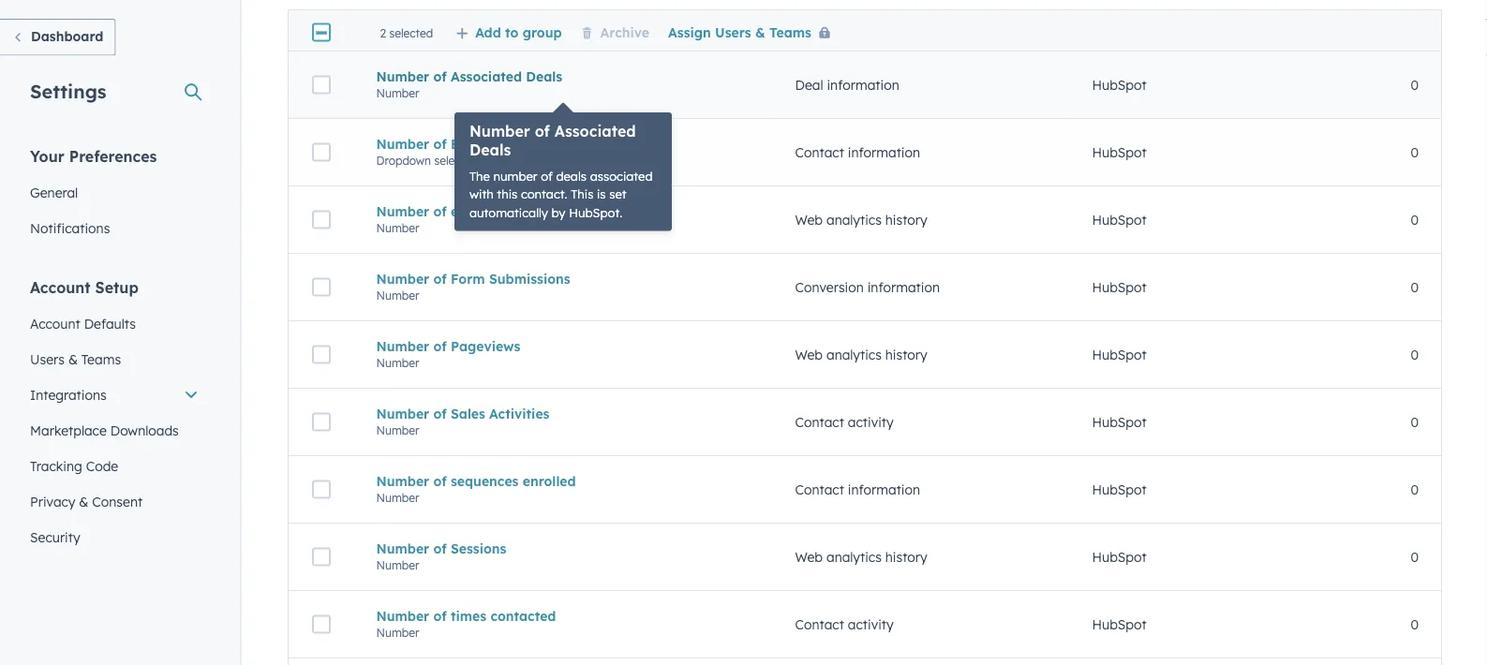 Task type: locate. For each thing, give the bounding box(es) containing it.
1 contact information from the top
[[795, 144, 921, 161]]

web
[[795, 212, 823, 228], [795, 347, 823, 363], [795, 549, 823, 565]]

this
[[570, 176, 589, 189]]

hubspot.
[[568, 192, 614, 205]]

account for account defaults
[[30, 315, 80, 332]]

of inside number of sales activities number
[[434, 406, 447, 422]]

web analytics history for number of pageviews
[[795, 347, 928, 363]]

1 vertical spatial analytics
[[827, 347, 882, 363]]

number of employees button
[[376, 136, 750, 152]]

of for number of pageviews
[[434, 338, 447, 355]]

0 horizontal spatial teams
[[81, 351, 121, 367]]

0 vertical spatial contact information
[[795, 144, 921, 161]]

1 history from the top
[[886, 212, 928, 228]]

consent
[[92, 494, 143, 510]]

users up integrations
[[30, 351, 65, 367]]

3 analytics from the top
[[827, 549, 882, 565]]

4 0 from the top
[[1411, 279, 1419, 296]]

contact activity
[[795, 414, 894, 431], [795, 617, 894, 633]]

activity
[[848, 414, 894, 431], [848, 617, 894, 633]]

associated up deals at the left top of the page
[[556, 121, 626, 137]]

3 history from the top
[[886, 549, 928, 565]]

of inside number of sessions number
[[434, 541, 447, 557]]

0 vertical spatial users
[[715, 24, 752, 40]]

2 vertical spatial web
[[795, 549, 823, 565]]

0 vertical spatial deals
[[526, 68, 563, 85]]

hubspot for number of pageviews
[[1093, 347, 1147, 363]]

web analytics history for number of sessions
[[795, 549, 928, 565]]

2 history from the top
[[886, 347, 928, 363]]

teams down defaults
[[81, 351, 121, 367]]

dropdown
[[376, 154, 431, 168]]

9 0 from the top
[[1411, 617, 1419, 633]]

& up integrations
[[68, 351, 78, 367]]

selected
[[389, 26, 433, 40]]

analytics for number of pageviews
[[827, 347, 882, 363]]

of inside the number of event completions number
[[434, 203, 447, 220]]

2 0 from the top
[[1411, 144, 1419, 161]]

4 hubspot from the top
[[1093, 279, 1147, 296]]

deals inside number of associated deals number
[[526, 68, 563, 85]]

conversion information
[[795, 279, 940, 296]]

downloads
[[110, 422, 179, 439]]

0 vertical spatial analytics
[[827, 212, 882, 228]]

contact
[[795, 144, 844, 161], [795, 414, 844, 431], [795, 482, 844, 498], [795, 617, 844, 633]]

information
[[827, 77, 900, 93], [848, 144, 921, 161], [868, 279, 940, 296], [848, 482, 921, 498]]

5 hubspot from the top
[[1093, 347, 1147, 363]]

your
[[30, 147, 64, 165]]

hubspot for number of times contacted
[[1093, 617, 1147, 633]]

deal
[[795, 77, 824, 93]]

1 contact activity from the top
[[795, 414, 894, 431]]

4 contact from the top
[[795, 617, 844, 633]]

teams inside account setup element
[[81, 351, 121, 367]]

associated inside number of associated deals number
[[451, 68, 522, 85]]

1 hubspot from the top
[[1093, 77, 1147, 93]]

deals for number of associated deals number
[[526, 68, 563, 85]]

1 vertical spatial history
[[886, 347, 928, 363]]

1 vertical spatial web analytics history
[[795, 347, 928, 363]]

of for number of event completions
[[434, 203, 447, 220]]

1 vertical spatial users
[[30, 351, 65, 367]]

hubspot for number of form submissions
[[1093, 279, 1147, 296]]

0 vertical spatial contact activity
[[795, 414, 894, 431]]

number of times contacted button
[[376, 608, 750, 625]]

to
[[505, 24, 519, 40]]

number of associated deals button
[[376, 68, 750, 85]]

2 horizontal spatial &
[[756, 24, 766, 40]]

employees
[[451, 136, 521, 152]]

1 account from the top
[[30, 278, 91, 297]]

associated inside "number of associated deals the number of deals associated with this contact. this is set automatically by hubspot."
[[556, 121, 626, 137]]

number of event completions number
[[376, 203, 571, 235]]

code
[[86, 458, 118, 474]]

users right assign
[[715, 24, 752, 40]]

0 vertical spatial activity
[[848, 414, 894, 431]]

contact information for number of sequences enrolled
[[795, 482, 921, 498]]

marketplace downloads
[[30, 422, 179, 439]]

hubspot for number of associated deals
[[1093, 77, 1147, 93]]

number of form submissions button
[[376, 271, 750, 287]]

2 vertical spatial analytics
[[827, 549, 882, 565]]

contact information
[[795, 144, 921, 161], [795, 482, 921, 498]]

number of pageviews number
[[376, 338, 521, 370]]

0 for number of form submissions
[[1411, 279, 1419, 296]]

analytics
[[827, 212, 882, 228], [827, 347, 882, 363], [827, 549, 882, 565]]

6 hubspot from the top
[[1093, 414, 1147, 431]]

2 analytics from the top
[[827, 347, 882, 363]]

1 0 from the top
[[1411, 77, 1419, 93]]

conversion
[[795, 279, 864, 296]]

event
[[451, 203, 487, 220]]

1 contact from the top
[[795, 144, 844, 161]]

of inside number of employees dropdown select
[[434, 136, 447, 152]]

8 hubspot from the top
[[1093, 549, 1147, 565]]

1 vertical spatial account
[[30, 315, 80, 332]]

1 analytics from the top
[[827, 212, 882, 228]]

information for number of associated deals
[[827, 77, 900, 93]]

account for account setup
[[30, 278, 91, 297]]

0 for number of pageviews
[[1411, 347, 1419, 363]]

of inside number of form submissions number
[[434, 271, 447, 287]]

deals for number of associated deals the number of deals associated with this contact. this is set automatically by hubspot.
[[483, 137, 519, 153]]

7 0 from the top
[[1411, 482, 1419, 498]]

0 horizontal spatial associated
[[451, 68, 522, 85]]

1 web analytics history from the top
[[795, 212, 928, 228]]

2 web analytics history from the top
[[795, 347, 928, 363]]

0 vertical spatial teams
[[770, 24, 812, 40]]

5 0 from the top
[[1411, 347, 1419, 363]]

0
[[1411, 77, 1419, 93], [1411, 144, 1419, 161], [1411, 212, 1419, 228], [1411, 279, 1419, 296], [1411, 347, 1419, 363], [1411, 414, 1419, 431], [1411, 482, 1419, 498], [1411, 549, 1419, 565], [1411, 617, 1419, 633]]

3 hubspot from the top
[[1093, 212, 1147, 228]]

6 0 from the top
[[1411, 414, 1419, 431]]

number of pageviews button
[[376, 338, 750, 355]]

account
[[30, 278, 91, 297], [30, 315, 80, 332]]

9 hubspot from the top
[[1093, 617, 1147, 633]]

2 contact activity from the top
[[795, 617, 894, 633]]

number of sequences enrolled button
[[376, 473, 750, 490]]

3 web analytics history from the top
[[795, 549, 928, 565]]

1 vertical spatial deals
[[483, 137, 519, 153]]

deals up the the at top left
[[483, 137, 519, 153]]

1 horizontal spatial &
[[79, 494, 88, 510]]

0 vertical spatial web
[[795, 212, 823, 228]]

0 horizontal spatial &
[[68, 351, 78, 367]]

2 account from the top
[[30, 315, 80, 332]]

sales
[[451, 406, 485, 422]]

number of times contacted number
[[376, 608, 556, 640]]

account setup element
[[19, 277, 210, 555]]

of inside 'number of sequences enrolled number'
[[434, 473, 447, 490]]

1 vertical spatial activity
[[848, 617, 894, 633]]

number of event completions button
[[376, 203, 750, 220]]

of for number of sales activities
[[434, 406, 447, 422]]

teams up deal
[[770, 24, 812, 40]]

2 activity from the top
[[848, 617, 894, 633]]

3 contact from the top
[[795, 482, 844, 498]]

7 hubspot from the top
[[1093, 482, 1147, 498]]

number
[[376, 68, 430, 85], [376, 86, 420, 100], [483, 121, 535, 137], [376, 136, 430, 152], [376, 203, 430, 220], [376, 221, 420, 235], [376, 271, 430, 287], [376, 288, 420, 303], [376, 338, 430, 355], [376, 356, 420, 370], [376, 406, 430, 422], [376, 423, 420, 438], [376, 473, 430, 490], [376, 491, 420, 505], [376, 541, 430, 557], [376, 558, 420, 573], [376, 608, 430, 625], [376, 626, 420, 640]]

0 for number of sessions
[[1411, 549, 1419, 565]]

2 vertical spatial history
[[886, 549, 928, 565]]

0 horizontal spatial users
[[30, 351, 65, 367]]

marketplace downloads link
[[19, 413, 210, 449]]

associated down the add on the left top of the page
[[451, 68, 522, 85]]

1 horizontal spatial teams
[[770, 24, 812, 40]]

notifications link
[[19, 210, 210, 246]]

0 vertical spatial associated
[[451, 68, 522, 85]]

information for number of employees
[[848, 144, 921, 161]]

form
[[451, 271, 485, 287]]

0 vertical spatial account
[[30, 278, 91, 297]]

of for number of form submissions
[[434, 271, 447, 287]]

contact for number of times contacted
[[795, 617, 844, 633]]

deals inside "number of associated deals the number of deals associated with this contact. this is set automatically by hubspot."
[[483, 137, 519, 153]]

1 horizontal spatial deals
[[526, 68, 563, 85]]

& right privacy
[[79, 494, 88, 510]]

information for number of form submissions
[[868, 279, 940, 296]]

contacted
[[491, 608, 556, 625]]

3 0 from the top
[[1411, 212, 1419, 228]]

enrolled
[[523, 473, 576, 490]]

of
[[434, 68, 447, 85], [539, 121, 552, 137], [434, 136, 447, 152], [544, 160, 554, 173], [434, 203, 447, 220], [434, 271, 447, 287], [434, 338, 447, 355], [434, 406, 447, 422], [434, 473, 447, 490], [434, 541, 447, 557], [434, 608, 447, 625]]

settings
[[30, 79, 106, 103]]

history
[[886, 212, 928, 228], [886, 347, 928, 363], [886, 549, 928, 565]]

number of sales activities number
[[376, 406, 550, 438]]

hubspot
[[1093, 77, 1147, 93], [1093, 144, 1147, 161], [1093, 212, 1147, 228], [1093, 279, 1147, 296], [1093, 347, 1147, 363], [1093, 414, 1147, 431], [1093, 482, 1147, 498], [1093, 549, 1147, 565], [1093, 617, 1147, 633]]

this
[[507, 176, 524, 189]]

1 horizontal spatial associated
[[556, 121, 626, 137]]

0 horizontal spatial deals
[[483, 137, 519, 153]]

number inside "number of associated deals the number of deals associated with this contact. this is set automatically by hubspot."
[[483, 121, 535, 137]]

2 contact information from the top
[[795, 482, 921, 498]]

0 vertical spatial history
[[886, 212, 928, 228]]

teams
[[770, 24, 812, 40], [81, 351, 121, 367]]

web analytics history
[[795, 212, 928, 228], [795, 347, 928, 363], [795, 549, 928, 565]]

1 vertical spatial contact activity
[[795, 617, 894, 633]]

archive button
[[581, 24, 650, 40]]

of inside number of pageviews number
[[434, 338, 447, 355]]

& right assign
[[756, 24, 766, 40]]

0 for number of sequences enrolled
[[1411, 482, 1419, 498]]

2 vertical spatial &
[[79, 494, 88, 510]]

of for number of associated deals
[[434, 68, 447, 85]]

archive
[[600, 24, 650, 40]]

3 web from the top
[[795, 549, 823, 565]]

2 hubspot from the top
[[1093, 144, 1147, 161]]

1 vertical spatial web
[[795, 347, 823, 363]]

of inside number of associated deals number
[[434, 68, 447, 85]]

1 vertical spatial &
[[68, 351, 78, 367]]

2 vertical spatial web analytics history
[[795, 549, 928, 565]]

set
[[603, 176, 618, 189]]

2 web from the top
[[795, 347, 823, 363]]

1 vertical spatial teams
[[81, 351, 121, 367]]

deals
[[526, 68, 563, 85], [483, 137, 519, 153]]

hubspot for number of sales activities
[[1093, 414, 1147, 431]]

8 0 from the top
[[1411, 549, 1419, 565]]

account up users & teams
[[30, 315, 80, 332]]

0 vertical spatial web analytics history
[[795, 212, 928, 228]]

account up account defaults
[[30, 278, 91, 297]]

dashboard link
[[0, 19, 116, 56]]

associated for number of associated deals the number of deals associated with this contact. this is set automatically by hubspot.
[[556, 121, 626, 137]]

users
[[715, 24, 752, 40], [30, 351, 65, 367]]

history for number of sessions
[[886, 549, 928, 565]]

1 vertical spatial contact information
[[795, 482, 921, 498]]

1 vertical spatial associated
[[556, 121, 626, 137]]

2 contact from the top
[[795, 414, 844, 431]]

add to group
[[475, 24, 562, 40]]

0 vertical spatial &
[[756, 24, 766, 40]]

1 web from the top
[[795, 212, 823, 228]]

1 activity from the top
[[848, 414, 894, 431]]

users & teams link
[[19, 342, 210, 377]]

1 horizontal spatial users
[[715, 24, 752, 40]]

deals down 'group'
[[526, 68, 563, 85]]

your preferences element
[[19, 146, 210, 246]]

of inside number of times contacted number
[[434, 608, 447, 625]]



Task type: vqa. For each thing, say whether or not it's contained in the screenshot.


Task type: describe. For each thing, give the bounding box(es) containing it.
assign users & teams button
[[668, 24, 838, 40]]

hubspot for number of employees
[[1093, 144, 1147, 161]]

number of sales activities button
[[376, 406, 750, 422]]

2
[[380, 26, 386, 40]]

number of associated deals number
[[376, 68, 563, 100]]

preferences
[[69, 147, 157, 165]]

add
[[475, 24, 501, 40]]

select
[[434, 154, 465, 168]]

& for teams
[[68, 351, 78, 367]]

dashboard
[[31, 28, 103, 45]]

hubspot for number of event completions
[[1093, 212, 1147, 228]]

of for number of employees
[[434, 136, 447, 152]]

sequences
[[451, 473, 519, 490]]

analytics for number of sessions
[[827, 549, 882, 565]]

number inside number of employees dropdown select
[[376, 136, 430, 152]]

number of sessions number
[[376, 541, 507, 573]]

automatically
[[483, 192, 550, 205]]

web for number of sessions
[[795, 549, 823, 565]]

integrations
[[30, 387, 107, 403]]

by
[[553, 192, 565, 205]]

web analytics history for number of event completions
[[795, 212, 928, 228]]

number of sequences enrolled number
[[376, 473, 576, 505]]

account defaults
[[30, 315, 136, 332]]

0 for number of sales activities
[[1411, 414, 1419, 431]]

activity for number of sales activities
[[848, 414, 894, 431]]

history for number of pageviews
[[886, 347, 928, 363]]

security
[[30, 529, 80, 546]]

analytics for number of event completions
[[827, 212, 882, 228]]

times
[[451, 608, 487, 625]]

privacy
[[30, 494, 75, 510]]

pageviews
[[451, 338, 521, 355]]

privacy & consent link
[[19, 484, 210, 520]]

privacy & consent
[[30, 494, 143, 510]]

activities
[[489, 406, 550, 422]]

contact for number of employees
[[795, 144, 844, 161]]

completions
[[491, 203, 571, 220]]

web for number of pageviews
[[795, 347, 823, 363]]

with
[[483, 176, 504, 189]]

0 for number of event completions
[[1411, 212, 1419, 228]]

of for number of sessions
[[434, 541, 447, 557]]

deals
[[557, 160, 583, 173]]

number of employees dropdown select
[[376, 136, 521, 168]]

number of form submissions number
[[376, 271, 571, 303]]

notifications
[[30, 220, 110, 236]]

submissions
[[489, 271, 571, 287]]

web for number of event completions
[[795, 212, 823, 228]]

associated for number of associated deals number
[[451, 68, 522, 85]]

number of sessions button
[[376, 541, 750, 557]]

group
[[523, 24, 562, 40]]

of for number of sequences enrolled
[[434, 473, 447, 490]]

number of associated deals the number of deals associated with this contact. this is set automatically by hubspot.
[[483, 121, 640, 205]]

deal information
[[795, 77, 900, 93]]

tracking code
[[30, 458, 118, 474]]

hubspot for number of sessions
[[1093, 549, 1147, 565]]

marketplace
[[30, 422, 107, 439]]

of for number of times contacted
[[434, 608, 447, 625]]

is
[[592, 176, 600, 189]]

add to group button
[[456, 24, 562, 40]]

the
[[483, 160, 501, 173]]

activity for number of times contacted
[[848, 617, 894, 633]]

2 selected
[[380, 26, 433, 40]]

account defaults link
[[19, 306, 210, 342]]

account setup
[[30, 278, 139, 297]]

general link
[[19, 175, 210, 210]]

contact activity for contacted
[[795, 617, 894, 633]]

hubspot for number of sequences enrolled
[[1093, 482, 1147, 498]]

contact activity for activities
[[795, 414, 894, 431]]

number
[[504, 160, 541, 173]]

contact.
[[527, 176, 567, 189]]

information for number of sequences enrolled
[[848, 482, 921, 498]]

history for number of event completions
[[886, 212, 928, 228]]

contact for number of sequences enrolled
[[795, 482, 844, 498]]

0 for number of employees
[[1411, 144, 1419, 161]]

contact for number of sales activities
[[795, 414, 844, 431]]

0 for number of associated deals
[[1411, 77, 1419, 93]]

users inside account setup element
[[30, 351, 65, 367]]

contact information for number of employees
[[795, 144, 921, 161]]

tracking code link
[[19, 449, 210, 484]]

integrations button
[[19, 377, 210, 413]]

general
[[30, 184, 78, 201]]

security link
[[19, 520, 210, 555]]

your preferences
[[30, 147, 157, 165]]

associated
[[586, 160, 640, 173]]

setup
[[95, 278, 139, 297]]

sessions
[[451, 541, 507, 557]]

number of associated deals tooltip
[[470, 112, 656, 214]]

assign users & teams
[[668, 24, 812, 40]]

0 for number of times contacted
[[1411, 617, 1419, 633]]

assign
[[668, 24, 711, 40]]

& for consent
[[79, 494, 88, 510]]

tracking
[[30, 458, 82, 474]]

defaults
[[84, 315, 136, 332]]

users & teams
[[30, 351, 121, 367]]



